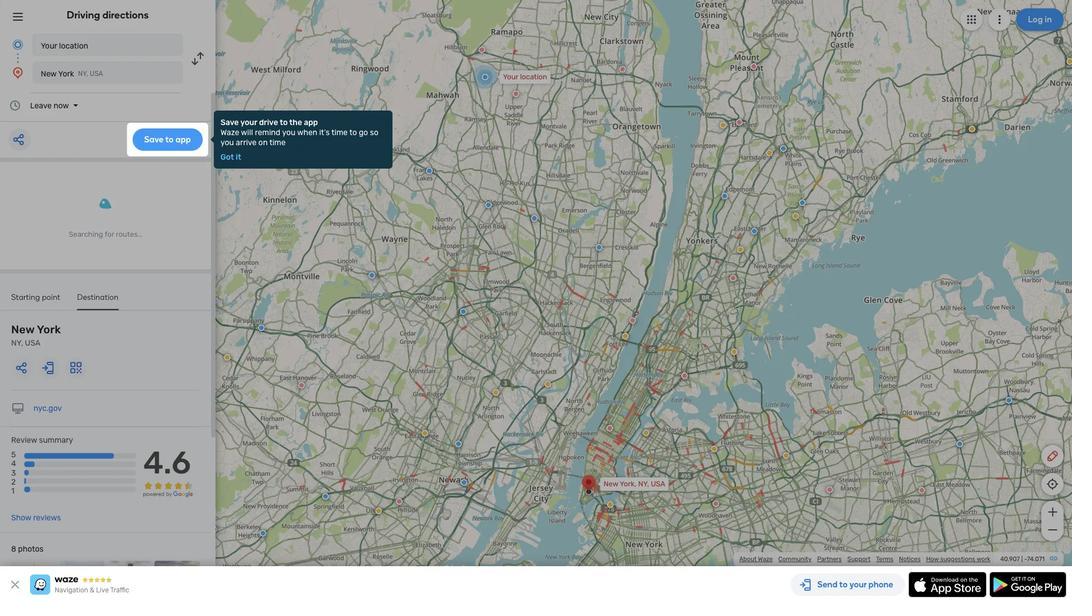 Task type: vqa. For each thing, say whether or not it's contained in the screenshot.
police image to the bottom
no



Task type: describe. For each thing, give the bounding box(es) containing it.
40.907
[[1001, 556, 1020, 563]]

leave
[[30, 101, 52, 110]]

2 vertical spatial new
[[604, 480, 619, 489]]

2
[[11, 477, 16, 487]]

1 vertical spatial your
[[503, 73, 519, 81]]

starting point button
[[11, 292, 60, 309]]

5
[[11, 450, 16, 460]]

3
[[11, 468, 16, 478]]

x image
[[8, 578, 22, 592]]

2 vertical spatial usa
[[651, 480, 666, 489]]

0 vertical spatial you
[[282, 128, 296, 137]]

image 3 of new york, new york image
[[107, 561, 152, 603]]

your inside button
[[41, 41, 57, 50]]

starting point
[[11, 292, 60, 302]]

zoom out image
[[1046, 524, 1060, 537]]

for
[[105, 230, 114, 239]]

show reviews
[[11, 514, 61, 523]]

&
[[90, 587, 95, 594]]

how suggestions work link
[[927, 556, 991, 563]]

point
[[42, 292, 60, 302]]

0 vertical spatial time
[[332, 128, 348, 137]]

74.071
[[1028, 556, 1045, 563]]

routes…
[[116, 230, 142, 239]]

current location image
[[11, 38, 25, 51]]

driving directions
[[67, 9, 149, 21]]

1 horizontal spatial your location
[[503, 73, 547, 81]]

8 photos
[[11, 545, 43, 554]]

support
[[848, 556, 871, 563]]

image 2 of new york, new york image
[[59, 561, 104, 603]]

1 horizontal spatial location
[[520, 73, 547, 81]]

1 vertical spatial new york ny, usa
[[11, 323, 61, 348]]

review summary
[[11, 436, 73, 445]]

photos
[[18, 545, 43, 554]]

0 vertical spatial new york ny, usa
[[41, 69, 103, 78]]

notices link
[[900, 556, 921, 563]]

8
[[11, 545, 16, 554]]

arrive
[[236, 138, 257, 147]]

terms link
[[877, 556, 894, 563]]

1 vertical spatial to
[[350, 128, 357, 137]]

york inside new york ny, usa
[[37, 323, 61, 336]]

-
[[1025, 556, 1028, 563]]

1 vertical spatial time
[[270, 138, 286, 147]]

traffic
[[110, 587, 129, 594]]

on
[[259, 138, 268, 147]]

your
[[241, 118, 257, 127]]

suggestions
[[941, 556, 976, 563]]

navigation
[[55, 587, 88, 594]]

community link
[[779, 556, 812, 563]]

0 horizontal spatial usa
[[25, 339, 40, 348]]

remind
[[255, 128, 281, 137]]

nyc.gov link
[[34, 404, 62, 413]]

computer image
[[11, 402, 25, 415]]

save your drive to the app waze will remind you when it's time to go so you arrive on time got it
[[221, 118, 379, 161]]

destination
[[77, 292, 119, 302]]

40.907 | -74.071
[[1001, 556, 1045, 563]]

5 4 3 2 1
[[11, 450, 16, 496]]

location inside button
[[59, 41, 88, 50]]

location image
[[11, 66, 25, 79]]

your location button
[[32, 34, 183, 56]]

1 horizontal spatial ny,
[[78, 70, 88, 78]]

link image
[[1050, 554, 1059, 563]]

partners
[[818, 556, 842, 563]]

go
[[359, 128, 368, 137]]

destination button
[[77, 292, 119, 310]]

got it button
[[221, 152, 241, 162]]

|
[[1022, 556, 1023, 563]]



Task type: locate. For each thing, give the bounding box(es) containing it.
you down the
[[282, 128, 296, 137]]

image 1 of new york, new york image
[[11, 561, 57, 603]]

so
[[370, 128, 379, 137]]

your location
[[41, 41, 88, 50], [503, 73, 547, 81]]

0 horizontal spatial you
[[221, 138, 234, 147]]

1 vertical spatial your location
[[503, 73, 547, 81]]

0 horizontal spatial waze
[[221, 128, 239, 137]]

0 vertical spatial usa
[[90, 70, 103, 78]]

4.6
[[143, 444, 191, 481]]

0 vertical spatial ny,
[[78, 70, 88, 78]]

work
[[977, 556, 991, 563]]

0 vertical spatial your location
[[41, 41, 88, 50]]

time right it's
[[332, 128, 348, 137]]

1 horizontal spatial your
[[503, 73, 519, 81]]

the
[[289, 118, 302, 127]]

will
[[241, 128, 253, 137]]

usa
[[90, 70, 103, 78], [25, 339, 40, 348], [651, 480, 666, 489]]

terms
[[877, 556, 894, 563]]

directions
[[103, 9, 149, 21]]

summary
[[39, 436, 73, 445]]

leave now
[[30, 101, 69, 110]]

partners link
[[818, 556, 842, 563]]

you
[[282, 128, 296, 137], [221, 138, 234, 147]]

notices
[[900, 556, 921, 563]]

to left the go
[[350, 128, 357, 137]]

2 horizontal spatial ny,
[[639, 480, 650, 489]]

2 horizontal spatial new
[[604, 480, 619, 489]]

driving
[[67, 9, 100, 21]]

ny, right york,
[[639, 480, 650, 489]]

to
[[280, 118, 288, 127], [350, 128, 357, 137]]

your
[[41, 41, 57, 50], [503, 73, 519, 81]]

about
[[740, 556, 757, 563]]

save
[[221, 118, 239, 127]]

starting
[[11, 292, 40, 302]]

york up now at the left top of the page
[[58, 69, 74, 78]]

waze
[[221, 128, 239, 137], [759, 556, 773, 563]]

2 vertical spatial ny,
[[639, 480, 650, 489]]

1 vertical spatial you
[[221, 138, 234, 147]]

searching
[[69, 230, 103, 239]]

1 horizontal spatial you
[[282, 128, 296, 137]]

support link
[[848, 556, 871, 563]]

app
[[304, 118, 318, 127]]

0 horizontal spatial to
[[280, 118, 288, 127]]

0 horizontal spatial location
[[59, 41, 88, 50]]

1 vertical spatial new
[[11, 323, 35, 336]]

zoom in image
[[1046, 506, 1060, 519]]

1 horizontal spatial time
[[332, 128, 348, 137]]

1
[[11, 486, 15, 496]]

searching for routes…
[[69, 230, 142, 239]]

when
[[297, 128, 318, 137]]

ny,
[[78, 70, 88, 78], [11, 339, 23, 348], [639, 480, 650, 489]]

0 vertical spatial to
[[280, 118, 288, 127]]

live
[[96, 587, 109, 594]]

0 horizontal spatial ny,
[[11, 339, 23, 348]]

about waze community partners support terms notices how suggestions work
[[740, 556, 991, 563]]

it's
[[319, 128, 330, 137]]

it
[[236, 152, 241, 161]]

you up "got" at the top left
[[221, 138, 234, 147]]

0 vertical spatial york
[[58, 69, 74, 78]]

0 horizontal spatial new
[[11, 323, 35, 336]]

now
[[54, 101, 69, 110]]

1 horizontal spatial waze
[[759, 556, 773, 563]]

pencil image
[[1046, 450, 1060, 463]]

1 horizontal spatial usa
[[90, 70, 103, 78]]

time
[[332, 128, 348, 137], [270, 138, 286, 147]]

york,
[[620, 480, 637, 489]]

nyc.gov
[[34, 404, 62, 413]]

new york ny, usa
[[41, 69, 103, 78], [11, 323, 61, 348]]

to left the
[[280, 118, 288, 127]]

1 vertical spatial usa
[[25, 339, 40, 348]]

how
[[927, 556, 939, 563]]

location
[[59, 41, 88, 50], [520, 73, 547, 81]]

new york ny, usa up now at the left top of the page
[[41, 69, 103, 78]]

1 vertical spatial york
[[37, 323, 61, 336]]

got
[[221, 152, 234, 161]]

usa down starting point 'button'
[[25, 339, 40, 348]]

1 horizontal spatial new
[[41, 69, 57, 78]]

0 vertical spatial your
[[41, 41, 57, 50]]

image 4 of new york, new york image
[[154, 561, 200, 603]]

new york ny, usa down starting point 'button'
[[11, 323, 61, 348]]

about waze link
[[740, 556, 773, 563]]

4
[[11, 459, 16, 469]]

your location inside button
[[41, 41, 88, 50]]

show
[[11, 514, 31, 523]]

waze down the save
[[221, 128, 239, 137]]

0 vertical spatial waze
[[221, 128, 239, 137]]

reviews
[[33, 514, 61, 523]]

waze inside save your drive to the app waze will remind you when it's time to go so you arrive on time got it
[[221, 128, 239, 137]]

drive
[[259, 118, 278, 127]]

1 vertical spatial location
[[520, 73, 547, 81]]

navigation & live traffic
[[55, 587, 129, 594]]

1 horizontal spatial to
[[350, 128, 357, 137]]

ny, down your location button
[[78, 70, 88, 78]]

usa down your location button
[[90, 70, 103, 78]]

time down remind
[[270, 138, 286, 147]]

0 horizontal spatial your
[[41, 41, 57, 50]]

0 vertical spatial new
[[41, 69, 57, 78]]

community
[[779, 556, 812, 563]]

new
[[41, 69, 57, 78], [11, 323, 35, 336], [604, 480, 619, 489]]

1 vertical spatial waze
[[759, 556, 773, 563]]

0 horizontal spatial your location
[[41, 41, 88, 50]]

york down starting point 'button'
[[37, 323, 61, 336]]

usa right york,
[[651, 480, 666, 489]]

2 horizontal spatial usa
[[651, 480, 666, 489]]

waze right about
[[759, 556, 773, 563]]

new down starting point 'button'
[[11, 323, 35, 336]]

clock image
[[8, 99, 22, 112]]

new right location "icon"
[[41, 69, 57, 78]]

0 vertical spatial location
[[59, 41, 88, 50]]

york
[[58, 69, 74, 78], [37, 323, 61, 336]]

1 vertical spatial ny,
[[11, 339, 23, 348]]

ny, down starting point 'button'
[[11, 339, 23, 348]]

review
[[11, 436, 37, 445]]

0 horizontal spatial time
[[270, 138, 286, 147]]

new left york,
[[604, 480, 619, 489]]

new york, ny, usa
[[604, 480, 666, 489]]



